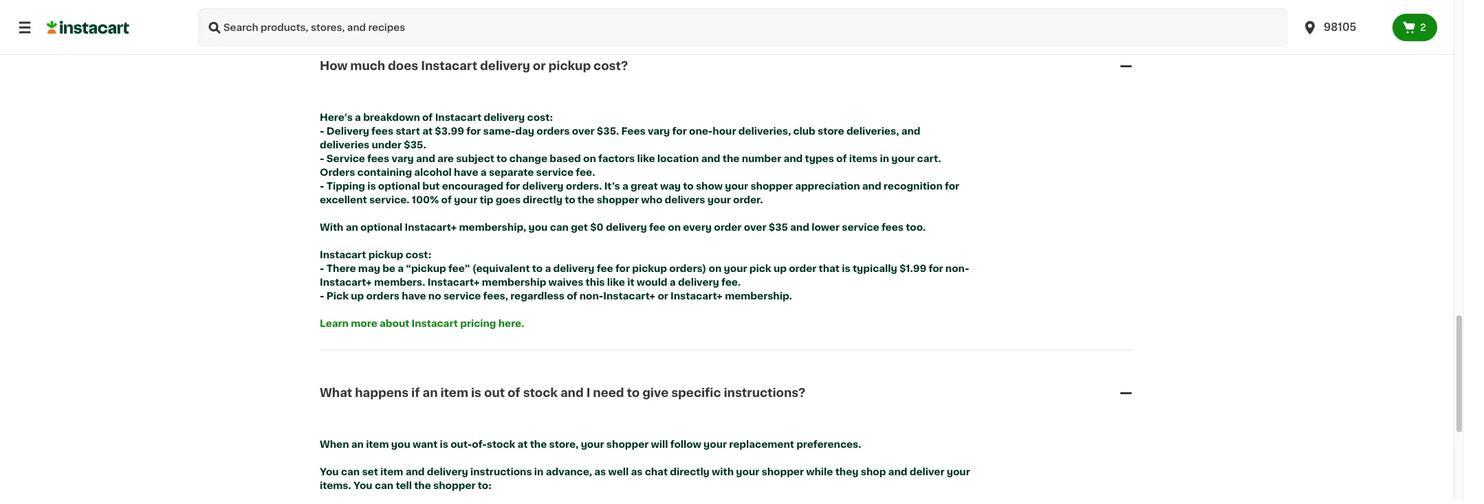 Task type: describe. For each thing, give the bounding box(es) containing it.
2
[[1420, 23, 1426, 32]]

and up show
[[701, 154, 720, 163]]

a down orders)
[[670, 278, 676, 287]]

delivery
[[327, 126, 369, 136]]

shopper up order.
[[751, 181, 793, 191]]

that
[[819, 264, 840, 273]]

service inside instacart pickup cost: - there may be a "pickup fee" (equivalent to a delivery fee for pickup orders) on your pick up order that is typically $1.99 for non- instacart+ members. instacart+ membership waives this like it would a delivery fee. - pick up orders have no service fees, regardless of non-instacart+ or instacart+ membership.
[[443, 291, 481, 301]]

i
[[586, 388, 590, 399]]

the down hour
[[723, 154, 740, 163]]

your right store,
[[581, 440, 604, 450]]

with an optional instacart+ membership, you can get $0 delivery fee on every order over $35 and lower service fees too.
[[320, 223, 926, 232]]

instacart+ down it
[[603, 291, 655, 301]]

you can set item and delivery instructions in advance, as well as chat directly with your shopper while they shop and deliver your items. you can tell the shopper to:
[[320, 468, 972, 491]]

order inside instacart pickup cost: - there may be a "pickup fee" (equivalent to a delivery fee for pickup orders) on your pick up order that is typically $1.99 for non- instacart+ members. instacart+ membership waives this like it would a delivery fee. - pick up orders have no service fees, regardless of non-instacart+ or instacart+ membership.
[[789, 264, 817, 273]]

deliveries
[[320, 140, 369, 150]]

5 - from the top
[[320, 291, 324, 301]]

happens
[[355, 388, 409, 399]]

be
[[382, 264, 395, 273]]

preferences.
[[796, 440, 861, 450]]

learn
[[320, 319, 349, 328]]

orders
[[320, 168, 355, 177]]

how much does instacart delivery or pickup cost?
[[320, 60, 628, 71]]

98105 button
[[1302, 8, 1384, 47]]

2 - from the top
[[320, 154, 324, 163]]

items.
[[320, 481, 351, 491]]

how much does instacart delivery or pickup cost? button
[[320, 41, 1134, 91]]

1 vertical spatial at
[[518, 440, 528, 450]]

1 vertical spatial fees
[[367, 154, 389, 163]]

they
[[835, 468, 859, 477]]

fee"
[[448, 264, 470, 273]]

"pickup
[[406, 264, 446, 273]]

same-
[[483, 126, 515, 136]]

1 vertical spatial over
[[744, 223, 766, 232]]

orders.
[[566, 181, 602, 191]]

your down encouraged
[[454, 195, 477, 205]]

pickup inside dropdown button
[[548, 60, 591, 71]]

lower
[[812, 223, 840, 232]]

location
[[657, 154, 699, 163]]

of inside instacart pickup cost: - there may be a "pickup fee" (equivalent to a delivery fee for pickup orders) on your pick up order that is typically $1.99 for non- instacart+ members. instacart+ membership waives this like it would a delivery fee. - pick up orders have no service fees, regardless of non-instacart+ or instacart+ membership.
[[567, 291, 577, 301]]

factors
[[598, 154, 635, 163]]

get
[[571, 223, 588, 232]]

instacart down 'no'
[[412, 319, 458, 328]]

$3.99
[[435, 126, 464, 136]]

about
[[380, 319, 409, 328]]

your right with
[[736, 468, 759, 477]]

breakdown
[[363, 113, 420, 122]]

orders)
[[669, 264, 706, 273]]

directly inside here's a breakdown of instacart delivery cost: - delivery fees start at $3.99 for same-day orders over $35. fees vary for one-hour deliveries, club store deliveries, and deliveries under $35. - service fees vary and are subject to change based on factors like location and the number and types of items in your cart. orders containing alcohol have a separate service fee. - tipping is optional but encouraged for delivery orders. it's a great way to show your shopper appreciation and recognition for excellent service. 100% of your tip goes directly to the shopper who delivers your order.
[[523, 195, 562, 205]]

cost: inside here's a breakdown of instacart delivery cost: - delivery fees start at $3.99 for same-day orders over $35. fees vary for one-hour deliveries, club store deliveries, and deliveries under $35. - service fees vary and are subject to change based on factors like location and the number and types of items in your cart. orders containing alcohol have a separate service fee. - tipping is optional but encouraged for delivery orders. it's a great way to show your shopper appreciation and recognition for excellent service. 100% of your tip goes directly to the shopper who delivers your order.
[[527, 113, 553, 122]]

need
[[593, 388, 624, 399]]

instructions?
[[724, 388, 805, 399]]

more
[[351, 319, 377, 328]]

day
[[515, 126, 534, 136]]

encouraged
[[442, 181, 503, 191]]

of right the 100% at the top of page
[[441, 195, 452, 205]]

0 vertical spatial $35.
[[597, 126, 619, 136]]

(equivalent
[[472, 264, 530, 273]]

fees,
[[483, 291, 508, 301]]

what
[[320, 388, 352, 399]]

delivery inside "you can set item and delivery instructions in advance, as well as chat directly with your shopper while they shop and deliver your items. you can tell the shopper to:"
[[427, 468, 468, 477]]

order.
[[733, 195, 763, 205]]

and up cart.
[[901, 126, 920, 136]]

while
[[806, 468, 833, 477]]

delivery inside how much does instacart delivery or pickup cost? dropdown button
[[480, 60, 530, 71]]

number
[[742, 154, 781, 163]]

shop
[[861, 468, 886, 477]]

and inside dropdown button
[[560, 388, 584, 399]]

change
[[509, 154, 547, 163]]

to down orders.
[[565, 195, 575, 205]]

1 horizontal spatial vary
[[648, 126, 670, 136]]

one-
[[689, 126, 713, 136]]

when
[[320, 440, 349, 450]]

specific
[[671, 388, 721, 399]]

instacart+ down the 100% at the top of page
[[405, 223, 457, 232]]

great
[[631, 181, 658, 191]]

tip
[[480, 195, 493, 205]]

1 deliveries, from the left
[[738, 126, 791, 136]]

for right $1.99
[[929, 264, 943, 273]]

your left cart.
[[892, 154, 915, 163]]

when an item you want is out-of-stock at the store, your shopper will follow your replacement preferences.
[[320, 440, 861, 450]]

like inside instacart pickup cost: - there may be a "pickup fee" (equivalent to a delivery fee for pickup orders) on your pick up order that is typically $1.99 for non- instacart+ members. instacart+ membership waives this like it would a delivery fee. - pick up orders have no service fees, regardless of non-instacart+ or instacart+ membership.
[[607, 278, 625, 287]]

0 vertical spatial you
[[320, 468, 339, 477]]

your up with
[[704, 440, 727, 450]]

and right shop
[[888, 468, 907, 477]]

out-
[[451, 440, 472, 450]]

set
[[362, 468, 378, 477]]

goes
[[496, 195, 521, 205]]

in inside here's a breakdown of instacart delivery cost: - delivery fees start at $3.99 for same-day orders over $35. fees vary for one-hour deliveries, club store deliveries, and deliveries under $35. - service fees vary and are subject to change based on factors like location and the number and types of items in your cart. orders containing alcohol have a separate service fee. - tipping is optional but encouraged for delivery orders. it's a great way to show your shopper appreciation and recognition for excellent service. 100% of your tip goes directly to the shopper who delivers your order.
[[880, 154, 889, 163]]

100%
[[412, 195, 439, 205]]

tell
[[396, 481, 412, 491]]

and left the types
[[784, 154, 803, 163]]

at inside here's a breakdown of instacart delivery cost: - delivery fees start at $3.99 for same-day orders over $35. fees vary for one-hour deliveries, club store deliveries, and deliveries under $35. - service fees vary and are subject to change based on factors like location and the number and types of items in your cart. orders containing alcohol have a separate service fee. - tipping is optional but encouraged for delivery orders. it's a great way to show your shopper appreciation and recognition for excellent service. 100% of your tip goes directly to the shopper who delivers your order.
[[422, 126, 433, 136]]

the inside "you can set item and delivery instructions in advance, as well as chat directly with your shopper while they shop and deliver your items. you can tell the shopper to:"
[[414, 481, 431, 491]]

instacart pickup cost: - there may be a "pickup fee" (equivalent to a delivery fee for pickup orders) on your pick up order that is typically $1.99 for non- instacart+ members. instacart+ membership waives this like it would a delivery fee. - pick up orders have no service fees, regardless of non-instacart+ or instacart+ membership.
[[320, 250, 969, 301]]

your up order.
[[725, 181, 748, 191]]

1 vertical spatial optional
[[360, 223, 402, 232]]

over inside here's a breakdown of instacart delivery cost: - delivery fees start at $3.99 for same-day orders over $35. fees vary for one-hour deliveries, club store deliveries, and deliveries under $35. - service fees vary and are subject to change based on factors like location and the number and types of items in your cart. orders containing alcohol have a separate service fee. - tipping is optional but encouraged for delivery orders. it's a great way to show your shopper appreciation and recognition for excellent service. 100% of your tip goes directly to the shopper who delivers your order.
[[572, 126, 595, 136]]

or inside instacart pickup cost: - there may be a "pickup fee" (equivalent to a delivery fee for pickup orders) on your pick up order that is typically $1.99 for non- instacart+ members. instacart+ membership waives this like it would a delivery fee. - pick up orders have no service fees, regardless of non-instacart+ or instacart+ membership.
[[658, 291, 668, 301]]

0 horizontal spatial up
[[351, 291, 364, 301]]

instacart inside here's a breakdown of instacart delivery cost: - delivery fees start at $3.99 for same-day orders over $35. fees vary for one-hour deliveries, club store deliveries, and deliveries under $35. - service fees vary and are subject to change based on factors like location and the number and types of items in your cart. orders containing alcohol have a separate service fee. - tipping is optional but encouraged for delivery orders. it's a great way to show your shopper appreciation and recognition for excellent service. 100% of your tip goes directly to the shopper who delivers your order.
[[435, 113, 481, 122]]

$0
[[590, 223, 604, 232]]

directly inside "you can set item and delivery instructions in advance, as well as chat directly with your shopper while they shop and deliver your items. you can tell the shopper to:"
[[670, 468, 710, 477]]

delivers
[[665, 195, 705, 205]]

0 vertical spatial can
[[550, 223, 569, 232]]

here.
[[498, 319, 524, 328]]

service inside here's a breakdown of instacart delivery cost: - delivery fees start at $3.99 for same-day orders over $35. fees vary for one-hour deliveries, club store deliveries, and deliveries under $35. - service fees vary and are subject to change based on factors like location and the number and types of items in your cart. orders containing alcohol have a separate service fee. - tipping is optional but encouraged for delivery orders. it's a great way to show your shopper appreciation and recognition for excellent service. 100% of your tip goes directly to the shopper who delivers your order.
[[536, 168, 574, 177]]

alcohol
[[414, 168, 452, 177]]

like inside here's a breakdown of instacart delivery cost: - delivery fees start at $3.99 for same-day orders over $35. fees vary for one-hour deliveries, club store deliveries, and deliveries under $35. - service fees vary and are subject to change based on factors like location and the number and types of items in your cart. orders containing alcohol have a separate service fee. - tipping is optional but encouraged for delivery orders. it's a great way to show your shopper appreciation and recognition for excellent service. 100% of your tip goes directly to the shopper who delivers your order.
[[637, 154, 655, 163]]

2 vertical spatial fees
[[882, 223, 904, 232]]

have inside instacart pickup cost: - there may be a "pickup fee" (equivalent to a delivery fee for pickup orders) on your pick up order that is typically $1.99 for non- instacart+ members. instacart+ membership waives this like it would a delivery fee. - pick up orders have no service fees, regardless of non-instacart+ or instacart+ membership.
[[402, 291, 426, 301]]

instacart inside instacart pickup cost: - there may be a "pickup fee" (equivalent to a delivery fee for pickup orders) on your pick up order that is typically $1.99 for non- instacart+ members. instacart+ membership waives this like it would a delivery fee. - pick up orders have no service fees, regardless of non-instacart+ or instacart+ membership.
[[320, 250, 366, 260]]

orders inside here's a breakdown of instacart delivery cost: - delivery fees start at $3.99 for same-day orders over $35. fees vary for one-hour deliveries, club store deliveries, and deliveries under $35. - service fees vary and are subject to change based on factors like location and the number and types of items in your cart. orders containing alcohol have a separate service fee. - tipping is optional but encouraged for delivery orders. it's a great way to show your shopper appreciation and recognition for excellent service. 100% of your tip goes directly to the shopper who delivers your order.
[[537, 126, 570, 136]]

instacart+ down there
[[320, 278, 372, 287]]

learn more about instacart pricing here.
[[320, 319, 524, 328]]

service
[[327, 154, 365, 163]]

1 horizontal spatial up
[[774, 264, 787, 273]]

tipping
[[327, 181, 365, 191]]

and up alcohol
[[416, 154, 435, 163]]

orders inside instacart pickup cost: - there may be a "pickup fee" (equivalent to a delivery fee for pickup orders) on your pick up order that is typically $1.99 for non- instacart+ members. instacart+ membership waives this like it would a delivery fee. - pick up orders have no service fees, regardless of non-instacart+ or instacart+ membership.
[[366, 291, 399, 301]]

to up 'separate'
[[497, 154, 507, 163]]

is inside dropdown button
[[471, 388, 481, 399]]

appreciation
[[795, 181, 860, 191]]

of-
[[472, 440, 487, 450]]

for up it
[[615, 264, 630, 273]]

pick
[[327, 291, 349, 301]]

much
[[350, 60, 385, 71]]

optional inside here's a breakdown of instacart delivery cost: - delivery fees start at $3.99 for same-day orders over $35. fees vary for one-hour deliveries, club store deliveries, and deliveries under $35. - service fees vary and are subject to change based on factors like location and the number and types of items in your cart. orders containing alcohol have a separate service fee. - tipping is optional but encouraged for delivery orders. it's a great way to show your shopper appreciation and recognition for excellent service. 100% of your tip goes directly to the shopper who delivers your order.
[[378, 181, 420, 191]]

what happens if an item is out of stock and i need to give specific instructions? button
[[320, 369, 1134, 418]]

for right $3.99
[[466, 126, 481, 136]]

types
[[805, 154, 834, 163]]

2 vertical spatial pickup
[[632, 264, 667, 273]]

based
[[550, 154, 581, 163]]

no
[[428, 291, 441, 301]]

3 - from the top
[[320, 181, 324, 191]]

show
[[696, 181, 723, 191]]

excellent
[[320, 195, 367, 205]]

it
[[627, 278, 634, 287]]

$1.99
[[899, 264, 926, 273]]

cart.
[[917, 154, 941, 163]]

typically
[[853, 264, 897, 273]]

of inside 'what happens if an item is out of stock and i need to give specific instructions?' dropdown button
[[508, 388, 520, 399]]

way
[[660, 181, 681, 191]]

the down orders.
[[578, 195, 594, 205]]

cost?
[[594, 60, 628, 71]]

and right $35
[[790, 223, 809, 232]]

service.
[[369, 195, 410, 205]]

a right it's
[[622, 181, 628, 191]]

a up delivery
[[355, 113, 361, 122]]

members.
[[374, 278, 425, 287]]



Task type: locate. For each thing, give the bounding box(es) containing it.
and down items
[[862, 181, 881, 191]]

order right every
[[714, 223, 742, 232]]

1 horizontal spatial over
[[744, 223, 766, 232]]

as
[[594, 468, 606, 477], [631, 468, 643, 477]]

learn more about instacart pricing here. link
[[320, 319, 524, 328]]

0 vertical spatial pickup
[[548, 60, 591, 71]]

1 vertical spatial like
[[607, 278, 625, 287]]

stock inside dropdown button
[[523, 388, 558, 399]]

instacart up $3.99
[[435, 113, 481, 122]]

fees up under
[[371, 126, 393, 136]]

to inside 'what happens if an item is out of stock and i need to give specific instructions?' dropdown button
[[627, 388, 640, 399]]

your inside instacart pickup cost: - there may be a "pickup fee" (equivalent to a delivery fee for pickup orders) on your pick up order that is typically $1.99 for non- instacart+ members. instacart+ membership waives this like it would a delivery fee. - pick up orders have no service fees, regardless of non-instacart+ or instacart+ membership.
[[724, 264, 747, 273]]

an for item
[[351, 440, 364, 450]]

an for optional
[[346, 223, 358, 232]]

0 horizontal spatial fee
[[597, 264, 613, 273]]

for down 'separate'
[[506, 181, 520, 191]]

- down here's
[[320, 126, 324, 136]]

0 vertical spatial item
[[440, 388, 468, 399]]

separate
[[489, 168, 534, 177]]

4 - from the top
[[320, 264, 324, 273]]

for left the one-
[[672, 126, 687, 136]]

or inside how much does instacart delivery or pickup cost? dropdown button
[[533, 60, 546, 71]]

0 horizontal spatial you
[[320, 468, 339, 477]]

of right breakdown
[[422, 113, 433, 122]]

vary
[[648, 126, 670, 136], [392, 154, 414, 163]]

is left out
[[471, 388, 481, 399]]

chat
[[645, 468, 668, 477]]

1 vertical spatial orders
[[366, 291, 399, 301]]

0 vertical spatial up
[[774, 264, 787, 273]]

cost:
[[527, 113, 553, 122], [406, 250, 431, 260]]

0 horizontal spatial at
[[422, 126, 433, 136]]

replacement
[[729, 440, 794, 450]]

of left items
[[836, 154, 847, 163]]

0 vertical spatial non-
[[946, 264, 969, 273]]

every
[[683, 223, 712, 232]]

are
[[437, 154, 454, 163]]

0 horizontal spatial stock
[[487, 440, 515, 450]]

1 horizontal spatial deliveries,
[[846, 126, 899, 136]]

0 vertical spatial you
[[528, 223, 548, 232]]

- up orders
[[320, 154, 324, 163]]

over left $35
[[744, 223, 766, 232]]

pickup left cost?
[[548, 60, 591, 71]]

in right items
[[880, 154, 889, 163]]

directly down follow
[[670, 468, 710, 477]]

give
[[642, 388, 669, 399]]

the
[[723, 154, 740, 163], [578, 195, 594, 205], [530, 440, 547, 450], [414, 481, 431, 491]]

0 vertical spatial order
[[714, 223, 742, 232]]

pricing
[[460, 319, 496, 328]]

instacart up there
[[320, 250, 366, 260]]

membership.
[[725, 291, 792, 301]]

1 vertical spatial $35.
[[404, 140, 426, 150]]

subject
[[456, 154, 494, 163]]

optional
[[378, 181, 420, 191], [360, 223, 402, 232]]

2 vertical spatial item
[[380, 468, 403, 477]]

instacart inside dropdown button
[[421, 60, 477, 71]]

here's
[[320, 113, 353, 122]]

an inside dropdown button
[[423, 388, 438, 399]]

0 horizontal spatial you
[[391, 440, 410, 450]]

membership,
[[459, 223, 526, 232]]

1 horizontal spatial like
[[637, 154, 655, 163]]

1 vertical spatial or
[[658, 291, 668, 301]]

if
[[411, 388, 420, 399]]

0 vertical spatial directly
[[523, 195, 562, 205]]

your right deliver
[[947, 468, 970, 477]]

the left store,
[[530, 440, 547, 450]]

advance,
[[546, 468, 592, 477]]

as right well
[[631, 468, 643, 477]]

1 horizontal spatial directly
[[670, 468, 710, 477]]

0 vertical spatial orders
[[537, 126, 570, 136]]

with
[[712, 468, 734, 477]]

1 vertical spatial in
[[534, 468, 544, 477]]

0 horizontal spatial $35.
[[404, 140, 426, 150]]

1 vertical spatial order
[[789, 264, 817, 273]]

a down subject
[[481, 168, 487, 177]]

shopper down it's
[[597, 195, 639, 205]]

2 button
[[1393, 14, 1437, 41]]

order left that
[[789, 264, 817, 273]]

who
[[641, 195, 662, 205]]

to up the membership
[[532, 264, 543, 273]]

0 horizontal spatial on
[[583, 154, 596, 163]]

but
[[422, 181, 440, 191]]

in
[[880, 154, 889, 163], [534, 468, 544, 477]]

0 vertical spatial stock
[[523, 388, 558, 399]]

0 horizontal spatial deliveries,
[[738, 126, 791, 136]]

have
[[454, 168, 478, 177], [402, 291, 426, 301]]

to inside instacart pickup cost: - there may be a "pickup fee" (equivalent to a delivery fee for pickup orders) on your pick up order that is typically $1.99 for non- instacart+ members. instacart+ membership waives this like it would a delivery fee. - pick up orders have no service fees, regardless of non-instacart+ or instacart+ membership.
[[532, 264, 543, 273]]

it's
[[604, 181, 620, 191]]

0 horizontal spatial vary
[[392, 154, 414, 163]]

fee up this
[[597, 264, 613, 273]]

1 horizontal spatial on
[[668, 223, 681, 232]]

for right recognition
[[945, 181, 959, 191]]

0 vertical spatial service
[[536, 168, 574, 177]]

1 horizontal spatial can
[[375, 481, 393, 491]]

0 vertical spatial an
[[346, 223, 358, 232]]

2 deliveries, from the left
[[846, 126, 899, 136]]

0 vertical spatial fee
[[649, 223, 666, 232]]

an right when
[[351, 440, 364, 450]]

1 vertical spatial service
[[842, 223, 879, 232]]

1 horizontal spatial order
[[789, 264, 817, 273]]

item inside 'what happens if an item is out of stock and i need to give specific instructions?' dropdown button
[[440, 388, 468, 399]]

0 horizontal spatial fee.
[[576, 168, 595, 177]]

an right with
[[346, 223, 358, 232]]

to left give
[[627, 388, 640, 399]]

may
[[358, 264, 380, 273]]

is
[[367, 181, 376, 191], [842, 264, 850, 273], [471, 388, 481, 399], [440, 440, 448, 450]]

non- down this
[[580, 291, 603, 301]]

stock for of-
[[487, 440, 515, 450]]

is left out-
[[440, 440, 448, 450]]

item up tell on the left
[[380, 468, 403, 477]]

2 vertical spatial an
[[351, 440, 364, 450]]

1 horizontal spatial pickup
[[548, 60, 591, 71]]

1 horizontal spatial or
[[658, 291, 668, 301]]

stock right out
[[523, 388, 558, 399]]

vary down under
[[392, 154, 414, 163]]

shopper down 'replacement'
[[762, 468, 804, 477]]

can left "get"
[[550, 223, 569, 232]]

0 horizontal spatial as
[[594, 468, 606, 477]]

items
[[849, 154, 878, 163]]

under
[[372, 140, 402, 150]]

have down members.
[[402, 291, 426, 301]]

pick
[[749, 264, 771, 273]]

None search field
[[198, 8, 1288, 47]]

cost: up day
[[527, 113, 553, 122]]

does
[[388, 60, 418, 71]]

0 horizontal spatial service
[[443, 291, 481, 301]]

to:
[[478, 481, 492, 491]]

instacart logo image
[[47, 19, 129, 36]]

stock
[[523, 388, 558, 399], [487, 440, 515, 450]]

as left well
[[594, 468, 606, 477]]

0 vertical spatial at
[[422, 126, 433, 136]]

pickup up "would"
[[632, 264, 667, 273]]

1 vertical spatial vary
[[392, 154, 414, 163]]

1 horizontal spatial stock
[[523, 388, 558, 399]]

start
[[396, 126, 420, 136]]

hour
[[713, 126, 736, 136]]

service right the lower
[[842, 223, 879, 232]]

regardless
[[510, 291, 565, 301]]

0 vertical spatial like
[[637, 154, 655, 163]]

1 vertical spatial can
[[341, 468, 360, 477]]

98105 button
[[1294, 8, 1393, 47]]

1 vertical spatial have
[[402, 291, 426, 301]]

0 vertical spatial or
[[533, 60, 546, 71]]

0 vertical spatial cost:
[[527, 113, 553, 122]]

how
[[320, 60, 348, 71]]

1 horizontal spatial $35.
[[597, 126, 619, 136]]

or up day
[[533, 60, 546, 71]]

with
[[320, 223, 343, 232]]

1 horizontal spatial service
[[536, 168, 574, 177]]

on inside instacart pickup cost: - there may be a "pickup fee" (equivalent to a delivery fee for pickup orders) on your pick up order that is typically $1.99 for non- instacart+ members. instacart+ membership waives this like it would a delivery fee. - pick up orders have no service fees, regardless of non-instacart+ or instacart+ membership.
[[709, 264, 722, 273]]

1 vertical spatial non-
[[580, 291, 603, 301]]

1 vertical spatial pickup
[[368, 250, 403, 260]]

to up delivers
[[683, 181, 694, 191]]

deliver
[[910, 468, 945, 477]]

fees
[[621, 126, 646, 136]]

0 horizontal spatial like
[[607, 278, 625, 287]]

1 horizontal spatial non-
[[946, 264, 969, 273]]

fee.
[[576, 168, 595, 177], [721, 278, 741, 287]]

of right out
[[508, 388, 520, 399]]

and up tell on the left
[[406, 468, 425, 477]]

you down "set"
[[353, 481, 373, 491]]

1 vertical spatial fee
[[597, 264, 613, 273]]

fees left too.
[[882, 223, 904, 232]]

cost: inside instacart pickup cost: - there may be a "pickup fee" (equivalent to a delivery fee for pickup orders) on your pick up order that is typically $1.99 for non- instacart+ members. instacart+ membership waives this like it would a delivery fee. - pick up orders have no service fees, regardless of non-instacart+ or instacart+ membership.
[[406, 250, 431, 260]]

2 vertical spatial can
[[375, 481, 393, 491]]

1 horizontal spatial fee.
[[721, 278, 741, 287]]

and
[[901, 126, 920, 136], [416, 154, 435, 163], [701, 154, 720, 163], [784, 154, 803, 163], [862, 181, 881, 191], [790, 223, 809, 232], [560, 388, 584, 399], [406, 468, 425, 477], [888, 468, 907, 477]]

- down orders
[[320, 181, 324, 191]]

what happens if an item is out of stock and i need to give specific instructions?
[[320, 388, 805, 399]]

your down show
[[707, 195, 731, 205]]

non- right $1.99
[[946, 264, 969, 273]]

a up waives
[[545, 264, 551, 273]]

you
[[528, 223, 548, 232], [391, 440, 410, 450]]

over up based
[[572, 126, 595, 136]]

and left i
[[560, 388, 584, 399]]

your left pick
[[724, 264, 747, 273]]

is inside here's a breakdown of instacart delivery cost: - delivery fees start at $3.99 for same-day orders over $35. fees vary for one-hour deliveries, club store deliveries, and deliveries under $35. - service fees vary and are subject to change based on factors like location and the number and types of items in your cart. orders containing alcohol have a separate service fee. - tipping is optional but encouraged for delivery orders. it's a great way to show your shopper appreciation and recognition for excellent service. 100% of your tip goes directly to the shopper who delivers your order.
[[367, 181, 376, 191]]

1 horizontal spatial at
[[518, 440, 528, 450]]

instacart+ down fee" at bottom left
[[428, 278, 480, 287]]

on inside here's a breakdown of instacart delivery cost: - delivery fees start at $3.99 for same-day orders over $35. fees vary for one-hour deliveries, club store deliveries, and deliveries under $35. - service fees vary and are subject to change based on factors like location and the number and types of items in your cart. orders containing alcohol have a separate service fee. - tipping is optional but encouraged for delivery orders. it's a great way to show your shopper appreciation and recognition for excellent service. 100% of your tip goes directly to the shopper who delivers your order.
[[583, 154, 596, 163]]

1 vertical spatial cost:
[[406, 250, 431, 260]]

a right be
[[398, 264, 404, 273]]

2 vertical spatial on
[[709, 264, 722, 273]]

in inside "you can set item and delivery instructions in advance, as well as chat directly with your shopper while they shop and deliver your items. you can tell the shopper to:"
[[534, 468, 544, 477]]

1 as from the left
[[594, 468, 606, 477]]

will
[[651, 440, 668, 450]]

is inside instacart pickup cost: - there may be a "pickup fee" (equivalent to a delivery fee for pickup orders) on your pick up order that is typically $1.99 for non- instacart+ members. instacart+ membership waives this like it would a delivery fee. - pick up orders have no service fees, regardless of non-instacart+ or instacart+ membership.
[[842, 264, 850, 273]]

0 horizontal spatial cost:
[[406, 250, 431, 260]]

of down waives
[[567, 291, 577, 301]]

is right that
[[842, 264, 850, 273]]

item inside "you can set item and delivery instructions in advance, as well as chat directly with your shopper while they shop and deliver your items. you can tell the shopper to:"
[[380, 468, 403, 477]]

0 vertical spatial in
[[880, 154, 889, 163]]

fees up containing
[[367, 154, 389, 163]]

there
[[327, 264, 356, 273]]

2 vertical spatial service
[[443, 291, 481, 301]]

1 vertical spatial you
[[353, 481, 373, 491]]

fee
[[649, 223, 666, 232], [597, 264, 613, 273]]

1 vertical spatial fee.
[[721, 278, 741, 287]]

or
[[533, 60, 546, 71], [658, 291, 668, 301]]

1 vertical spatial an
[[423, 388, 438, 399]]

1 horizontal spatial you
[[353, 481, 373, 491]]

pickup
[[548, 60, 591, 71], [368, 250, 403, 260], [632, 264, 667, 273]]

instacart+ down orders)
[[671, 291, 723, 301]]

0 vertical spatial vary
[[648, 126, 670, 136]]

can down "set"
[[375, 481, 393, 491]]

$35. down start
[[404, 140, 426, 150]]

1 horizontal spatial you
[[528, 223, 548, 232]]

is down containing
[[367, 181, 376, 191]]

you up 'items.'
[[320, 468, 339, 477]]

instacart right does
[[421, 60, 477, 71]]

item right if
[[440, 388, 468, 399]]

1 vertical spatial item
[[366, 440, 389, 450]]

stock up "instructions"
[[487, 440, 515, 450]]

0 horizontal spatial order
[[714, 223, 742, 232]]

at up "instructions"
[[518, 440, 528, 450]]

0 vertical spatial on
[[583, 154, 596, 163]]

you left "get"
[[528, 223, 548, 232]]

stock for of
[[523, 388, 558, 399]]

containing
[[357, 168, 412, 177]]

fee inside instacart pickup cost: - there may be a "pickup fee" (equivalent to a delivery fee for pickup orders) on your pick up order that is typically $1.99 for non- instacart+ members. instacart+ membership waives this like it would a delivery fee. - pick up orders have no service fees, regardless of non-instacart+ or instacart+ membership.
[[597, 264, 613, 273]]

on left every
[[668, 223, 681, 232]]

fee down who
[[649, 223, 666, 232]]

this
[[586, 278, 605, 287]]

2 as from the left
[[631, 468, 643, 477]]

instacart
[[421, 60, 477, 71], [435, 113, 481, 122], [320, 250, 366, 260], [412, 319, 458, 328]]

1 vertical spatial on
[[668, 223, 681, 232]]

club
[[793, 126, 815, 136]]

fee. inside instacart pickup cost: - there may be a "pickup fee" (equivalent to a delivery fee for pickup orders) on your pick up order that is typically $1.99 for non- instacart+ members. instacart+ membership waives this like it would a delivery fee. - pick up orders have no service fees, regardless of non-instacart+ or instacart+ membership.
[[721, 278, 741, 287]]

at right start
[[422, 126, 433, 136]]

0 horizontal spatial over
[[572, 126, 595, 136]]

1 horizontal spatial as
[[631, 468, 643, 477]]

service down based
[[536, 168, 574, 177]]

1 horizontal spatial orders
[[537, 126, 570, 136]]

0 horizontal spatial in
[[534, 468, 544, 477]]

0 vertical spatial fees
[[371, 126, 393, 136]]

0 vertical spatial have
[[454, 168, 478, 177]]

waives
[[549, 278, 583, 287]]

2 horizontal spatial can
[[550, 223, 569, 232]]

up
[[774, 264, 787, 273], [351, 291, 364, 301]]

fee. inside here's a breakdown of instacart delivery cost: - delivery fees start at $3.99 for same-day orders over $35. fees vary for one-hour deliveries, club store deliveries, and deliveries under $35. - service fees vary and are subject to change based on factors like location and the number and types of items in your cart. orders containing alcohol have a separate service fee. - tipping is optional but encouraged for delivery orders. it's a great way to show your shopper appreciation and recognition for excellent service. 100% of your tip goes directly to the shopper who delivers your order.
[[576, 168, 595, 177]]

2 horizontal spatial service
[[842, 223, 879, 232]]

vary right 'fees'
[[648, 126, 670, 136]]

1 horizontal spatial cost:
[[527, 113, 553, 122]]

like
[[637, 154, 655, 163], [607, 278, 625, 287]]

have up encouraged
[[454, 168, 478, 177]]

of
[[422, 113, 433, 122], [836, 154, 847, 163], [441, 195, 452, 205], [567, 291, 577, 301], [508, 388, 520, 399]]

cost: up "pickup
[[406, 250, 431, 260]]

orders
[[537, 126, 570, 136], [366, 291, 399, 301]]

shopper up well
[[606, 440, 649, 450]]

instacart+
[[405, 223, 457, 232], [320, 278, 372, 287], [428, 278, 480, 287], [603, 291, 655, 301], [671, 291, 723, 301]]

too.
[[906, 223, 926, 232]]

1 horizontal spatial have
[[454, 168, 478, 177]]

- left pick
[[320, 291, 324, 301]]

0 horizontal spatial or
[[533, 60, 546, 71]]

0 horizontal spatial pickup
[[368, 250, 403, 260]]

on right based
[[583, 154, 596, 163]]

store
[[818, 126, 844, 136]]

directly right goes at left top
[[523, 195, 562, 205]]

optional down service.
[[360, 223, 402, 232]]

- left there
[[320, 264, 324, 273]]

shopper left to:
[[433, 481, 476, 491]]

have inside here's a breakdown of instacart delivery cost: - delivery fees start at $3.99 for same-day orders over $35. fees vary for one-hour deliveries, club store deliveries, and deliveries under $35. - service fees vary and are subject to change based on factors like location and the number and types of items in your cart. orders containing alcohol have a separate service fee. - tipping is optional but encouraged for delivery orders. it's a great way to show your shopper appreciation and recognition for excellent service. 100% of your tip goes directly to the shopper who delivers your order.
[[454, 168, 478, 177]]

instructions
[[470, 468, 532, 477]]

the right tell on the left
[[414, 481, 431, 491]]

pickup up be
[[368, 250, 403, 260]]

0 horizontal spatial non-
[[580, 291, 603, 301]]

0 horizontal spatial directly
[[523, 195, 562, 205]]

Search field
[[198, 8, 1288, 47]]

0 horizontal spatial have
[[402, 291, 426, 301]]

1 - from the top
[[320, 126, 324, 136]]

1 horizontal spatial in
[[880, 154, 889, 163]]



Task type: vqa. For each thing, say whether or not it's contained in the screenshot.
to:
yes



